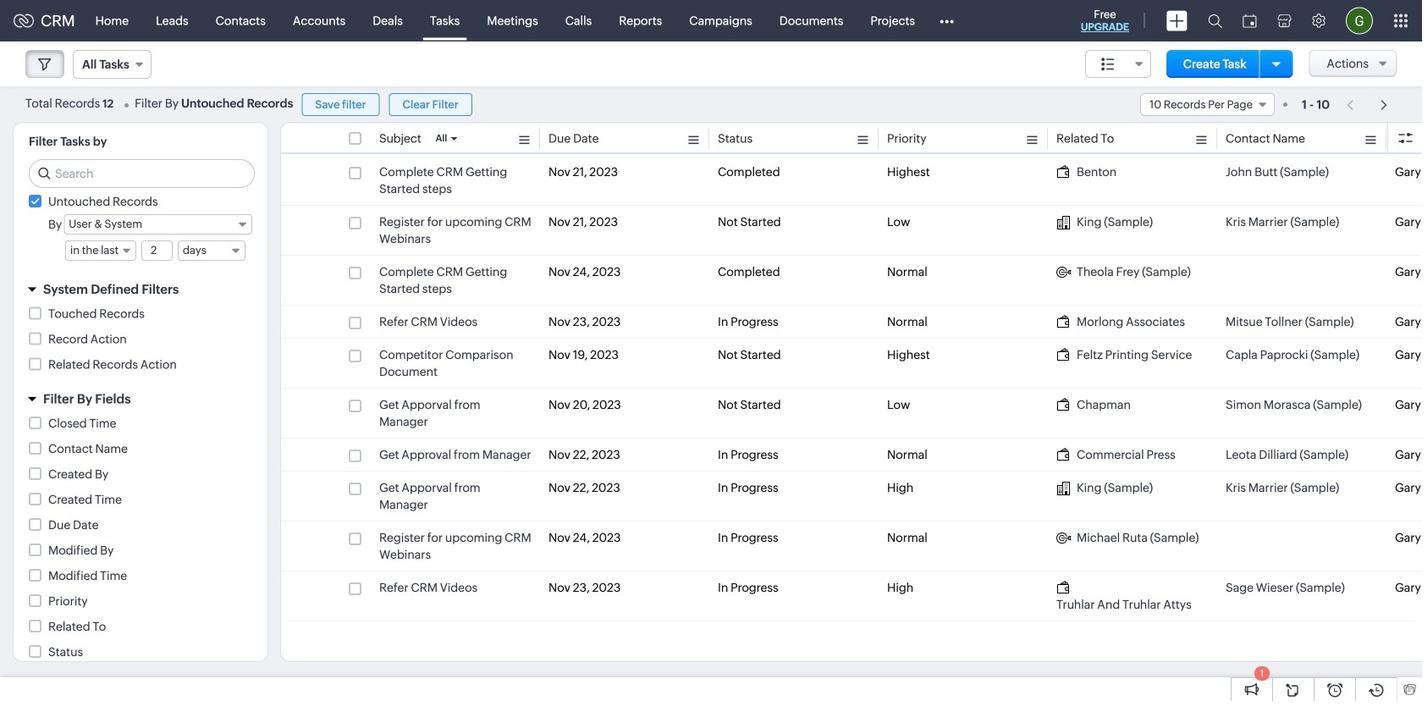 Task type: vqa. For each thing, say whether or not it's contained in the screenshot.
the Kitzman
no



Task type: describe. For each thing, give the bounding box(es) containing it.
profile element
[[1336, 0, 1383, 41]]

calendar image
[[1243, 14, 1257, 28]]

Search text field
[[30, 160, 254, 187]]

create menu element
[[1157, 0, 1198, 41]]

create menu image
[[1167, 11, 1188, 31]]

none field size
[[1085, 50, 1151, 78]]

size image
[[1101, 57, 1115, 72]]



Task type: locate. For each thing, give the bounding box(es) containing it.
search element
[[1198, 0, 1233, 41]]

search image
[[1208, 14, 1223, 28]]

None text field
[[142, 241, 172, 260]]

Other Modules field
[[929, 7, 965, 34]]

logo image
[[14, 14, 34, 28]]

row group
[[281, 156, 1422, 621]]

profile image
[[1346, 7, 1373, 34]]

None field
[[73, 50, 151, 79], [1085, 50, 1151, 78], [1140, 93, 1275, 116], [64, 214, 252, 235], [65, 240, 136, 261], [178, 240, 245, 261], [73, 50, 151, 79], [1140, 93, 1275, 116], [64, 214, 252, 235], [65, 240, 136, 261], [178, 240, 245, 261]]



